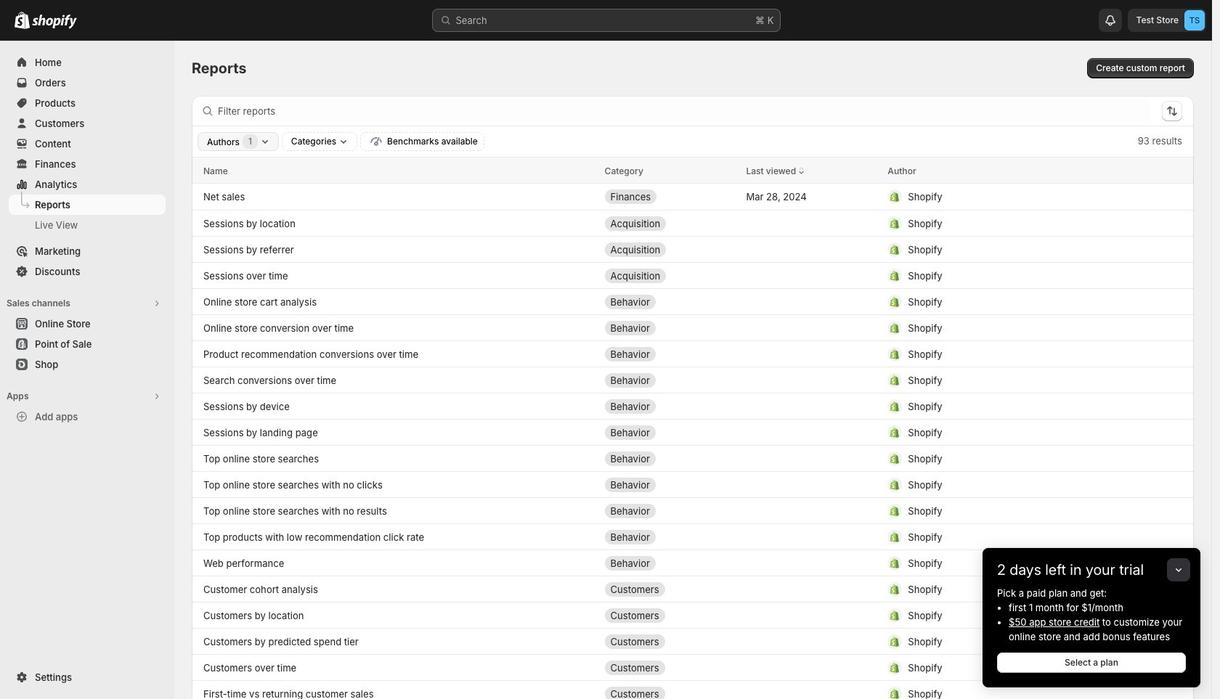 Task type: describe. For each thing, give the bounding box(es) containing it.
17 row from the top
[[192, 576, 1195, 602]]

15 row from the top
[[192, 524, 1195, 550]]

10 row from the top
[[192, 393, 1195, 419]]

13 row from the top
[[192, 472, 1195, 498]]

1 row from the top
[[192, 158, 1195, 184]]

12 row from the top
[[192, 445, 1195, 472]]

shopify image
[[32, 15, 77, 29]]

6 row from the top
[[192, 288, 1195, 315]]

7 row from the top
[[192, 315, 1195, 341]]

18 row from the top
[[192, 602, 1195, 629]]

14 row from the top
[[192, 498, 1195, 524]]

11 row from the top
[[192, 419, 1195, 445]]

Filter reports text field
[[218, 100, 1151, 123]]

shopify image
[[15, 12, 30, 29]]

21 row from the top
[[192, 681, 1195, 700]]



Task type: locate. For each thing, give the bounding box(es) containing it.
4 row from the top
[[192, 236, 1195, 262]]

8 row from the top
[[192, 341, 1195, 367]]

16 row from the top
[[192, 550, 1195, 576]]

5 row from the top
[[192, 262, 1195, 288]]

2 row from the top
[[192, 184, 1195, 210]]

3 row from the top
[[192, 210, 1195, 236]]

row
[[192, 158, 1195, 184], [192, 184, 1195, 210], [192, 210, 1195, 236], [192, 236, 1195, 262], [192, 262, 1195, 288], [192, 288, 1195, 315], [192, 315, 1195, 341], [192, 341, 1195, 367], [192, 367, 1195, 393], [192, 393, 1195, 419], [192, 419, 1195, 445], [192, 445, 1195, 472], [192, 472, 1195, 498], [192, 498, 1195, 524], [192, 524, 1195, 550], [192, 550, 1195, 576], [192, 576, 1195, 602], [192, 602, 1195, 629], [192, 629, 1195, 655], [192, 655, 1195, 681], [192, 681, 1195, 700]]

9 row from the top
[[192, 367, 1195, 393]]

19 row from the top
[[192, 629, 1195, 655]]

test store image
[[1185, 10, 1206, 31]]

20 row from the top
[[192, 655, 1195, 681]]

list of reports table
[[192, 158, 1195, 700]]

cell
[[605, 185, 735, 209], [888, 185, 1148, 209], [605, 212, 735, 235], [747, 212, 877, 235], [888, 212, 1148, 235], [605, 238, 735, 261], [888, 238, 1148, 261], [605, 264, 735, 287], [747, 264, 877, 287], [888, 264, 1148, 287], [605, 290, 735, 314], [888, 290, 1148, 314], [605, 316, 735, 340], [747, 316, 877, 340], [888, 316, 1148, 340], [605, 343, 735, 366], [888, 343, 1148, 366], [605, 369, 735, 392], [747, 369, 877, 392], [888, 369, 1148, 392], [605, 395, 735, 418], [888, 395, 1148, 418], [605, 421, 735, 444], [747, 421, 877, 444], [888, 421, 1148, 444], [605, 447, 735, 471], [888, 447, 1148, 471], [605, 473, 735, 497], [747, 473, 877, 497], [888, 473, 1148, 497], [605, 500, 735, 523], [888, 500, 1148, 523], [605, 526, 735, 549], [747, 526, 877, 549], [888, 526, 1148, 549], [605, 552, 735, 575], [888, 552, 1148, 575], [605, 578, 735, 601], [747, 578, 877, 601], [888, 578, 1148, 601], [605, 604, 735, 627], [888, 604, 1148, 627], [605, 630, 735, 654], [747, 630, 877, 654], [888, 630, 1148, 654], [605, 657, 735, 680], [888, 657, 1148, 680], [605, 683, 735, 700], [747, 683, 877, 700], [888, 683, 1148, 700]]



Task type: vqa. For each thing, say whether or not it's contained in the screenshot.
12th row from the bottom
yes



